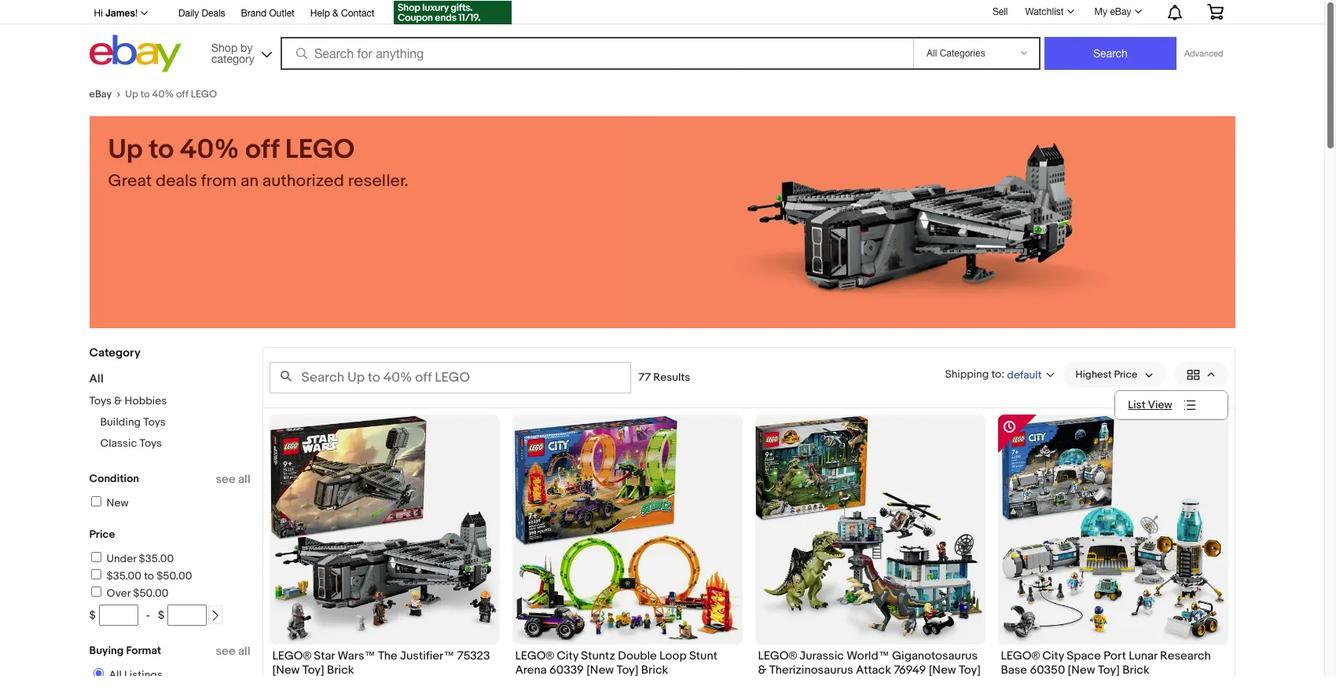 Task type: describe. For each thing, give the bounding box(es) containing it.
sell link
[[986, 6, 1015, 17]]

Minimum Value text field
[[99, 605, 138, 627]]

deals
[[156, 171, 197, 192]]

see all for condition
[[216, 472, 250, 487]]

off for up to 40% off lego
[[176, 88, 189, 101]]

all for condition
[[238, 472, 250, 487]]

shipping to : default
[[945, 368, 1042, 382]]

account navigation
[[85, 0, 1235, 27]]

new
[[107, 497, 129, 510]]

research
[[1160, 649, 1211, 664]]

shipping
[[945, 368, 989, 381]]

contact
[[341, 8, 375, 19]]

All Listings radio
[[93, 669, 103, 677]]

lunar
[[1129, 649, 1158, 664]]

lego® jurassic world™ giganotosaurus & therizinosaurus attack 76949 [new toy] image
[[756, 415, 985, 645]]

category
[[89, 346, 141, 361]]

daily deals
[[178, 8, 225, 19]]

outlet
[[269, 8, 295, 19]]

lego for up to 40% off lego great deals from an authorized reseller.
[[285, 134, 355, 167]]

hi james !
[[94, 7, 138, 19]]

advanced link
[[1177, 38, 1232, 69]]

daily deals link
[[178, 6, 225, 23]]

0 vertical spatial toys
[[89, 395, 112, 408]]

highest price
[[1076, 369, 1138, 381]]

default
[[1007, 368, 1042, 382]]

double
[[618, 649, 657, 664]]

attack
[[856, 664, 892, 677]]

see all button for condition
[[216, 472, 250, 487]]

[new inside lego® star wars™ the justifier™ 75323 [new toy] brick
[[272, 664, 300, 677]]

authorized
[[262, 171, 344, 192]]

my ebay link
[[1086, 2, 1149, 21]]

therizinosaurus
[[770, 664, 854, 677]]

highest price button
[[1063, 362, 1166, 388]]

2 vertical spatial toys
[[140, 437, 162, 450]]

help & contact link
[[310, 6, 375, 23]]

loop
[[660, 649, 687, 664]]

shop by category
[[211, 41, 254, 65]]

ebay inside account navigation
[[1110, 6, 1132, 17]]

lego® city stuntz double loop stunt arena 60339 [new toy] brick
[[515, 649, 718, 677]]

great
[[108, 171, 152, 192]]

lego® city stuntz double loop stunt arena 60339 [new toy] brick link
[[515, 649, 739, 677]]

lego® for lego® city stuntz double loop stunt arena 60339 [new toy] brick
[[515, 649, 554, 664]]

brick inside lego® star wars™ the justifier™ 75323 [new toy] brick
[[327, 664, 354, 677]]

view: gallery view image
[[1187, 367, 1216, 383]]

reseller.
[[348, 171, 409, 192]]

arena
[[515, 664, 547, 677]]

port
[[1104, 649, 1126, 664]]

over $50.00 link
[[88, 587, 169, 601]]

stunt
[[689, 649, 718, 664]]

lego® for lego® jurassic world™ giganotosaurus & therizinosaurus attack 76949 [new toy]
[[758, 649, 797, 664]]

my ebay
[[1095, 6, 1132, 17]]

justifier™
[[400, 649, 455, 664]]

under $35.00 link
[[88, 553, 174, 566]]

advanced
[[1185, 49, 1224, 58]]

& inside lego® jurassic world™ giganotosaurus & therizinosaurus attack 76949 [new toy]
[[758, 664, 767, 677]]

to for shipping to : default
[[992, 368, 1002, 381]]

lego® jurassic world™ giganotosaurus & therizinosaurus attack 76949 [new toy] link
[[758, 649, 982, 677]]

watchlist
[[1026, 6, 1064, 17]]

toy] for lego® city stuntz double loop stunt arena 60339 [new toy] brick
[[617, 664, 639, 677]]

view
[[1148, 399, 1173, 412]]

buying
[[89, 645, 124, 658]]

giganotosaurus
[[892, 649, 978, 664]]

lego® for lego® star wars™ the justifier™ 75323 [new toy] brick
[[272, 649, 311, 664]]

all for buying format
[[238, 645, 250, 660]]

up to 40% off lego
[[125, 88, 217, 101]]

lego® city space port lunar research base 60350 [new toy] brick image
[[999, 415, 1227, 645]]

buying format
[[89, 645, 161, 658]]

an
[[240, 171, 259, 192]]

& inside all toys & hobbies building toys classic toys
[[114, 395, 122, 408]]

under $35.00
[[107, 553, 174, 566]]

see all for buying format
[[216, 645, 250, 660]]

category
[[211, 52, 254, 65]]

get the coupon image
[[394, 1, 512, 24]]

list view
[[1128, 399, 1173, 412]]

0 horizontal spatial ebay
[[89, 88, 112, 101]]

lego® for lego® city space port lunar research base 60350 [new toy] brick
[[1001, 649, 1040, 664]]

[new for lego® city space port lunar research base 60350 [new toy] brick
[[1068, 664, 1096, 677]]

toy] for lego® city space port lunar research base 60350 [new toy] brick
[[1098, 664, 1120, 677]]

submit price range image
[[210, 611, 221, 622]]

1 vertical spatial $50.00
[[133, 587, 169, 601]]

lego® star wars™ the justifier™ 75323 [new toy] brick image
[[271, 415, 498, 645]]

brand outlet
[[241, 8, 295, 19]]

space
[[1067, 649, 1101, 664]]

hi
[[94, 8, 103, 19]]

shop by category button
[[204, 35, 275, 69]]

city for stuntz
[[557, 649, 579, 664]]

Enter your search keyword text field
[[269, 362, 631, 394]]

New checkbox
[[91, 497, 101, 507]]

1 vertical spatial toys
[[143, 416, 166, 429]]

new link
[[88, 497, 129, 510]]

[new for lego® jurassic world™ giganotosaurus & therizinosaurus attack 76949 [new toy]
[[929, 664, 956, 677]]

see all button for buying format
[[216, 645, 250, 660]]

highest
[[1076, 369, 1112, 381]]

toys & hobbies link
[[89, 395, 167, 408]]

over
[[107, 587, 131, 601]]

$ for minimum value text field at the left bottom of page
[[89, 609, 96, 623]]

ebay link
[[89, 88, 125, 101]]

Search for anything text field
[[283, 39, 910, 68]]

city for space
[[1043, 649, 1064, 664]]

wars™
[[338, 649, 375, 664]]

lego® city stuntz double loop stunt arena 60339 [new toy] brick image
[[513, 415, 742, 645]]

up for up to 40% off lego
[[125, 88, 138, 101]]

from
[[201, 171, 237, 192]]

by
[[241, 41, 253, 54]]

brand outlet link
[[241, 6, 295, 23]]

list
[[1128, 399, 1146, 412]]

over $50.00
[[107, 587, 169, 601]]



Task type: vqa. For each thing, say whether or not it's contained in the screenshot.
Enter your search keyword text box at the left
yes



Task type: locate. For each thing, give the bounding box(es) containing it.
to for up to 40% off lego great deals from an authorized reseller.
[[149, 134, 174, 167]]

brick for lego® city stuntz double loop stunt arena 60339 [new toy] brick
[[641, 664, 669, 677]]

to inside up to 40% off lego great deals from an authorized reseller.
[[149, 134, 174, 167]]

75323
[[457, 649, 490, 664]]

jurassic
[[800, 649, 844, 664]]

2 see all button from the top
[[216, 645, 250, 660]]

1 vertical spatial &
[[114, 395, 122, 408]]

$35.00 up $35.00 to $50.00
[[139, 553, 174, 566]]

lego down the category
[[191, 88, 217, 101]]

60339
[[550, 664, 584, 677]]

toy] left the base
[[959, 664, 981, 677]]

0 vertical spatial $35.00
[[139, 553, 174, 566]]

shop by category banner
[[85, 0, 1235, 76]]

up to 40% off lego great deals from an authorized reseller.
[[108, 134, 409, 192]]

1 horizontal spatial brick
[[641, 664, 669, 677]]

2 vertical spatial &
[[758, 664, 767, 677]]

list view link
[[1116, 392, 1228, 419]]

to left default
[[992, 368, 1002, 381]]

$35.00 to $50.00 checkbox
[[91, 570, 101, 580]]

2 horizontal spatial &
[[758, 664, 767, 677]]

2 see from the top
[[216, 645, 236, 660]]

2 brick from the left
[[641, 664, 669, 677]]

toy] left wars™
[[302, 664, 324, 677]]

lego®
[[272, 649, 311, 664], [515, 649, 554, 664], [758, 649, 797, 664], [1001, 649, 1040, 664]]

building
[[100, 416, 141, 429]]

city left the stuntz
[[557, 649, 579, 664]]

40% for up to 40% off lego great deals from an authorized reseller.
[[180, 134, 239, 167]]

0 horizontal spatial $
[[89, 609, 96, 623]]

1 see all button from the top
[[216, 472, 250, 487]]

brick left "the"
[[327, 664, 354, 677]]

1 horizontal spatial ebay
[[1110, 6, 1132, 17]]

1 vertical spatial $35.00
[[107, 570, 142, 583]]

james
[[105, 7, 135, 19]]

up for up to 40% off lego great deals from an authorized reseller.
[[108, 134, 143, 167]]

to for $35.00 to $50.00
[[144, 570, 154, 583]]

1 vertical spatial price
[[89, 528, 115, 542]]

0 horizontal spatial &
[[114, 395, 122, 408]]

4 toy] from the left
[[1098, 664, 1120, 677]]

1 vertical spatial see all button
[[216, 645, 250, 660]]

None submit
[[1045, 37, 1177, 70]]

-
[[146, 609, 150, 623]]

40% up from
[[180, 134, 239, 167]]

brick left stunt
[[641, 664, 669, 677]]

price
[[1114, 369, 1138, 381], [89, 528, 115, 542]]

&
[[333, 8, 339, 19], [114, 395, 122, 408], [758, 664, 767, 677]]

0 horizontal spatial off
[[176, 88, 189, 101]]

[new inside lego® city stuntz double loop stunt arena 60339 [new toy] brick
[[587, 664, 614, 677]]

star
[[314, 649, 335, 664]]

$50.00 down $35.00 to $50.00
[[133, 587, 169, 601]]

$ for maximum value text field
[[158, 609, 165, 623]]

building toys link
[[100, 416, 166, 429]]

sell
[[993, 6, 1008, 17]]

toy] for lego® jurassic world™ giganotosaurus & therizinosaurus attack 76949 [new toy]
[[959, 664, 981, 677]]

$35.00
[[139, 553, 174, 566], [107, 570, 142, 583]]

lego® city space port lunar research base 60350 [new toy] brick
[[1001, 649, 1211, 677]]

toy] left 'lunar'
[[1098, 664, 1120, 677]]

$ down over $50.00 option
[[89, 609, 96, 623]]

4 [new from the left
[[1068, 664, 1096, 677]]

brand
[[241, 8, 267, 19]]

city inside lego® city stuntz double loop stunt arena 60339 [new toy] brick
[[557, 649, 579, 664]]

lego
[[191, 88, 217, 101], [285, 134, 355, 167]]

under
[[107, 553, 136, 566]]

1 vertical spatial 40%
[[180, 134, 239, 167]]

to up deals
[[149, 134, 174, 167]]

hobbies
[[125, 395, 167, 408]]

all
[[238, 472, 250, 487], [238, 645, 250, 660]]

lego® inside lego® jurassic world™ giganotosaurus & therizinosaurus attack 76949 [new toy]
[[758, 649, 797, 664]]

stuntz
[[581, 649, 615, 664]]

1 horizontal spatial city
[[1043, 649, 1064, 664]]

none submit inside shop by category banner
[[1045, 37, 1177, 70]]

1 vertical spatial lego
[[285, 134, 355, 167]]

base
[[1001, 664, 1028, 677]]

77
[[639, 371, 651, 384]]

price inside highest price dropdown button
[[1114, 369, 1138, 381]]

40% for up to 40% off lego
[[152, 88, 174, 101]]

off
[[176, 88, 189, 101], [245, 134, 279, 167]]

to right ebay link
[[140, 88, 150, 101]]

2 all from the top
[[238, 645, 250, 660]]

1 vertical spatial ebay
[[89, 88, 112, 101]]

city left 'space'
[[1043, 649, 1064, 664]]

0 horizontal spatial lego
[[191, 88, 217, 101]]

to down under $35.00
[[144, 570, 154, 583]]

lego® star wars™ the justifier™ 75323 [new toy] brick link
[[272, 649, 496, 677]]

daily
[[178, 8, 199, 19]]

1 horizontal spatial off
[[245, 134, 279, 167]]

1 lego® from the left
[[272, 649, 311, 664]]

[new inside lego® jurassic world™ giganotosaurus & therizinosaurus attack 76949 [new toy]
[[929, 664, 956, 677]]

price right highest
[[1114, 369, 1138, 381]]

[new left star
[[272, 664, 300, 677]]

$35.00 to $50.00 link
[[88, 570, 192, 583]]

deals
[[202, 8, 225, 19]]

0 vertical spatial up
[[125, 88, 138, 101]]

1 horizontal spatial &
[[333, 8, 339, 19]]

lego® star wars™ the justifier™ 75323 [new toy] brick
[[272, 649, 490, 677]]

2 toy] from the left
[[617, 664, 639, 677]]

[new
[[272, 664, 300, 677], [587, 664, 614, 677], [929, 664, 956, 677], [1068, 664, 1096, 677]]

off for up to 40% off lego great deals from an authorized reseller.
[[245, 134, 279, 167]]

lego® left 'space'
[[1001, 649, 1040, 664]]

0 vertical spatial ebay
[[1110, 6, 1132, 17]]

lego® inside lego® city space port lunar research base 60350 [new toy] brick
[[1001, 649, 1040, 664]]

2 horizontal spatial brick
[[1123, 664, 1150, 677]]

lego for up to 40% off lego
[[191, 88, 217, 101]]

off inside up to 40% off lego great deals from an authorized reseller.
[[245, 134, 279, 167]]

1 toy] from the left
[[302, 664, 324, 677]]

3 lego® from the left
[[758, 649, 797, 664]]

toy] inside lego® star wars™ the justifier™ 75323 [new toy] brick
[[302, 664, 324, 677]]

lego® right 75323
[[515, 649, 554, 664]]

toys down all
[[89, 395, 112, 408]]

to for up to 40% off lego
[[140, 88, 150, 101]]

brick inside lego® city space port lunar research base 60350 [new toy] brick
[[1123, 664, 1150, 677]]

my
[[1095, 6, 1108, 17]]

to
[[140, 88, 150, 101], [149, 134, 174, 167], [992, 368, 1002, 381], [144, 570, 154, 583]]

0 vertical spatial 40%
[[152, 88, 174, 101]]

1 see from the top
[[216, 472, 236, 487]]

1 see all from the top
[[216, 472, 250, 487]]

0 vertical spatial see
[[216, 472, 236, 487]]

2 see all from the top
[[216, 645, 250, 660]]

brick for lego® city space port lunar research base 60350 [new toy] brick
[[1123, 664, 1150, 677]]

see
[[216, 472, 236, 487], [216, 645, 236, 660]]

Over $50.00 checkbox
[[91, 587, 101, 597]]

toys down hobbies
[[143, 416, 166, 429]]

& right help
[[333, 8, 339, 19]]

[new right 76949
[[929, 664, 956, 677]]

0 horizontal spatial brick
[[327, 664, 354, 677]]

to inside shipping to : default
[[992, 368, 1002, 381]]

watchlist link
[[1017, 2, 1081, 21]]

$ right -
[[158, 609, 165, 623]]

price up under $35.00 checkbox
[[89, 528, 115, 542]]

lego up authorized
[[285, 134, 355, 167]]

1 horizontal spatial price
[[1114, 369, 1138, 381]]

2 lego® from the left
[[515, 649, 554, 664]]

1 vertical spatial off
[[245, 134, 279, 167]]

0 vertical spatial $50.00
[[157, 570, 192, 583]]

results
[[653, 371, 691, 384]]

toy] inside lego® city stuntz double loop stunt arena 60339 [new toy] brick
[[617, 664, 639, 677]]

brick left research
[[1123, 664, 1150, 677]]

help
[[310, 8, 330, 19]]

& left therizinosaurus
[[758, 664, 767, 677]]

0 vertical spatial see all
[[216, 472, 250, 487]]

ebay left up to 40% off lego
[[89, 88, 112, 101]]

1 vertical spatial all
[[238, 645, 250, 660]]

format
[[126, 645, 161, 658]]

1 all from the top
[[238, 472, 250, 487]]

77 results
[[639, 371, 691, 384]]

2 city from the left
[[1043, 649, 1064, 664]]

classic
[[100, 437, 137, 450]]

brick
[[327, 664, 354, 677], [641, 664, 669, 677], [1123, 664, 1150, 677]]

city
[[557, 649, 579, 664], [1043, 649, 1064, 664]]

condition
[[89, 472, 139, 486]]

1 horizontal spatial $
[[158, 609, 165, 623]]

40% inside up to 40% off lego great deals from an authorized reseller.
[[180, 134, 239, 167]]

Maximum Value text field
[[168, 605, 207, 627]]

up inside up to 40% off lego great deals from an authorized reseller.
[[108, 134, 143, 167]]

brick inside lego® city stuntz double loop stunt arena 60339 [new toy] brick
[[641, 664, 669, 677]]

4 lego® from the left
[[1001, 649, 1040, 664]]

0 vertical spatial lego
[[191, 88, 217, 101]]

& inside account navigation
[[333, 8, 339, 19]]

lego® inside lego® star wars™ the justifier™ 75323 [new toy] brick
[[272, 649, 311, 664]]

classic toys link
[[100, 437, 162, 450]]

world™
[[847, 649, 890, 664]]

toy] right the stuntz
[[617, 664, 639, 677]]

lego inside up to 40% off lego great deals from an authorized reseller.
[[285, 134, 355, 167]]

1 vertical spatial up
[[108, 134, 143, 167]]

1 $ from the left
[[89, 609, 96, 623]]

0 horizontal spatial price
[[89, 528, 115, 542]]

1 city from the left
[[557, 649, 579, 664]]

:
[[1002, 368, 1005, 381]]

1 brick from the left
[[327, 664, 354, 677]]

lego® jurassic world™ giganotosaurus & therizinosaurus attack 76949 [new toy]
[[758, 649, 981, 677]]

city inside lego® city space port lunar research base 60350 [new toy] brick
[[1043, 649, 1064, 664]]

help & contact
[[310, 8, 375, 19]]

0 horizontal spatial city
[[557, 649, 579, 664]]

[new for lego® city stuntz double loop stunt arena 60339 [new toy] brick
[[587, 664, 614, 677]]

ebay right my
[[1110, 6, 1132, 17]]

$35.00 down the under
[[107, 570, 142, 583]]

0 vertical spatial off
[[176, 88, 189, 101]]

the
[[378, 649, 398, 664]]

your shopping cart image
[[1206, 4, 1224, 20]]

2 $ from the left
[[158, 609, 165, 623]]

toys down building toys link
[[140, 437, 162, 450]]

see for condition
[[216, 472, 236, 487]]

see for buying format
[[216, 645, 236, 660]]

[new right 60339
[[587, 664, 614, 677]]

all
[[89, 372, 104, 387]]

1 horizontal spatial lego
[[285, 134, 355, 167]]

toy] inside lego® city space port lunar research base 60350 [new toy] brick
[[1098, 664, 1120, 677]]

1 [new from the left
[[272, 664, 300, 677]]

0 horizontal spatial 40%
[[152, 88, 174, 101]]

1 vertical spatial see all
[[216, 645, 250, 660]]

$50.00 down under $35.00
[[157, 570, 192, 583]]

[new right 60350
[[1068, 664, 1096, 677]]

76949
[[894, 664, 926, 677]]

toy] inside lego® jurassic world™ giganotosaurus & therizinosaurus attack 76949 [new toy]
[[959, 664, 981, 677]]

toys
[[89, 395, 112, 408], [143, 416, 166, 429], [140, 437, 162, 450]]

ebay
[[1110, 6, 1132, 17], [89, 88, 112, 101]]

0 vertical spatial &
[[333, 8, 339, 19]]

Under $35.00 checkbox
[[91, 553, 101, 563]]

lego® inside lego® city stuntz double loop stunt arena 60339 [new toy] brick
[[515, 649, 554, 664]]

[new inside lego® city space port lunar research base 60350 [new toy] brick
[[1068, 664, 1096, 677]]

0 vertical spatial price
[[1114, 369, 1138, 381]]

2 [new from the left
[[587, 664, 614, 677]]

40% right ebay link
[[152, 88, 174, 101]]

all toys & hobbies building toys classic toys
[[89, 372, 167, 450]]

3 [new from the left
[[929, 664, 956, 677]]

0 vertical spatial see all button
[[216, 472, 250, 487]]

1 vertical spatial see
[[216, 645, 236, 660]]

1 horizontal spatial 40%
[[180, 134, 239, 167]]

lego® left star
[[272, 649, 311, 664]]

0 vertical spatial all
[[238, 472, 250, 487]]

3 toy] from the left
[[959, 664, 981, 677]]

!
[[135, 8, 138, 19]]

see all
[[216, 472, 250, 487], [216, 645, 250, 660]]

$35.00 to $50.00
[[107, 570, 192, 583]]

lego® left jurassic
[[758, 649, 797, 664]]

3 brick from the left
[[1123, 664, 1150, 677]]

shop
[[211, 41, 238, 54]]

& up building on the left
[[114, 395, 122, 408]]

lego® city space port lunar research base 60350 [new toy] brick link
[[1001, 649, 1225, 677]]



